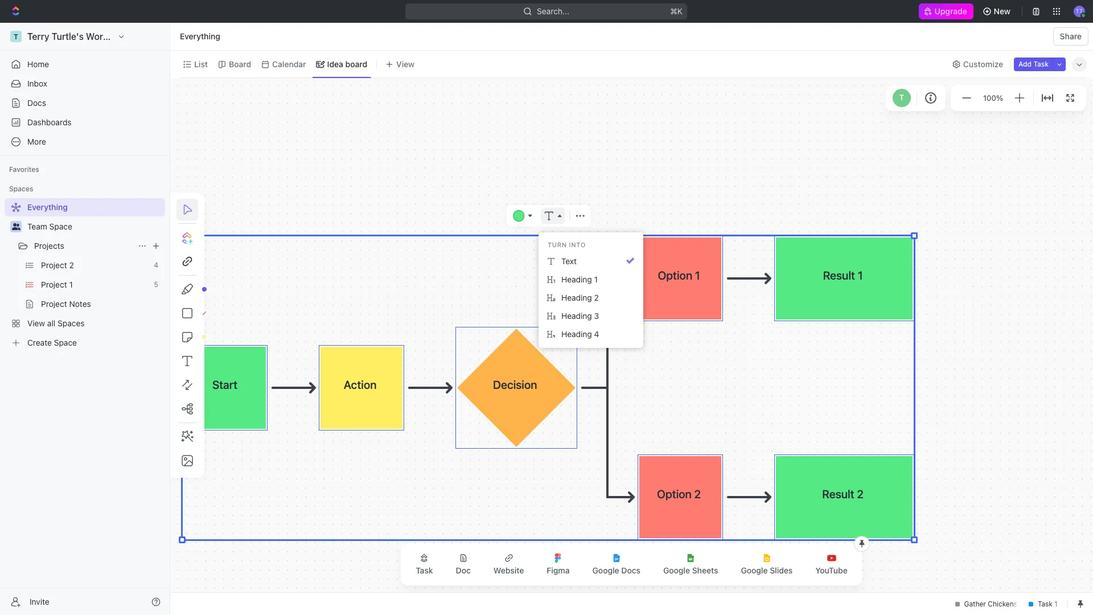 Task type: vqa. For each thing, say whether or not it's contained in the screenshot.
apps
no



Task type: describe. For each thing, give the bounding box(es) containing it.
youtube
[[816, 566, 848, 575]]

invite
[[30, 597, 49, 607]]

board
[[229, 59, 251, 69]]

heading 2 button
[[544, 289, 639, 307]]

docs inside button
[[622, 566, 641, 575]]

project for project 2
[[41, 260, 67, 270]]

create
[[27, 338, 52, 348]]

board
[[346, 59, 368, 69]]

project 1
[[41, 280, 73, 289]]

home
[[27, 59, 49, 69]]

heading for heading 4
[[562, 329, 592, 339]]

everything link inside 'tree'
[[5, 198, 163, 217]]

sheets
[[693, 566, 719, 575]]

turn
[[548, 241, 567, 248]]

google for google sheets
[[664, 566, 691, 575]]

4 inside 'tree'
[[154, 261, 158, 270]]

customize
[[964, 59, 1004, 69]]

upgrade link
[[920, 3, 974, 19]]

tt
[[1077, 8, 1084, 14]]

all
[[47, 319, 55, 328]]

team
[[27, 222, 47, 231]]

favorites
[[9, 165, 39, 174]]

idea board link
[[325, 56, 368, 72]]

project for project notes
[[41, 299, 67, 309]]

google for google docs
[[593, 566, 620, 575]]

list
[[194, 59, 208, 69]]

share
[[1061, 31, 1083, 41]]

google for google slides
[[742, 566, 768, 575]]

space for team space
[[49, 222, 72, 231]]

team space
[[27, 222, 72, 231]]

spaces inside view all spaces link
[[58, 319, 85, 328]]

space for create space
[[54, 338, 77, 348]]

project for project 1
[[41, 280, 67, 289]]

1 horizontal spatial t
[[900, 93, 905, 102]]

heading 1 button
[[544, 271, 639, 289]]

user group image
[[12, 223, 20, 230]]

add task
[[1019, 60, 1050, 68]]

2 for heading 2
[[595, 293, 599, 303]]

google slides button
[[732, 547, 802, 582]]

dashboards link
[[5, 113, 165, 132]]

tree inside sidebar navigation
[[5, 198, 165, 352]]

calendar
[[272, 59, 306, 69]]

project notes
[[41, 299, 91, 309]]

youtube button
[[807, 547, 857, 582]]

view button
[[382, 51, 419, 77]]

inbox
[[27, 79, 47, 88]]

google slides
[[742, 566, 793, 575]]

add task button
[[1015, 57, 1054, 71]]

⌘k
[[671, 6, 683, 16]]

add
[[1019, 60, 1033, 68]]

1 for heading 1
[[595, 275, 598, 284]]

workspace
[[86, 31, 133, 42]]

projects
[[34, 241, 64, 251]]

team space link
[[27, 218, 163, 236]]

home link
[[5, 55, 165, 74]]

view for view all spaces
[[27, 319, 45, 328]]

new button
[[979, 2, 1018, 21]]

view all spaces link
[[5, 315, 163, 333]]

heading 2
[[562, 293, 599, 303]]

100% button
[[982, 91, 1006, 105]]

view button
[[382, 56, 419, 72]]

dashboards
[[27, 117, 72, 127]]

2 for project 2
[[69, 260, 74, 270]]

new
[[995, 6, 1011, 16]]

google docs
[[593, 566, 641, 575]]

list link
[[192, 56, 208, 72]]

figma button
[[538, 547, 579, 582]]

favorites button
[[5, 163, 44, 177]]

doc button
[[447, 547, 480, 582]]

inbox link
[[5, 75, 165, 93]]

terry
[[27, 31, 49, 42]]

customize button
[[949, 56, 1007, 72]]

google docs button
[[584, 547, 650, 582]]



Task type: locate. For each thing, give the bounding box(es) containing it.
heading for heading 3
[[562, 311, 592, 321]]

heading up heading 2
[[562, 275, 592, 284]]

website
[[494, 566, 524, 575]]

heading 4
[[562, 329, 600, 339]]

tree containing everything
[[5, 198, 165, 352]]

0 horizontal spatial 4
[[154, 261, 158, 270]]

1 vertical spatial spaces
[[58, 319, 85, 328]]

0 horizontal spatial view
[[27, 319, 45, 328]]

4 up 5 at the top left of page
[[154, 261, 158, 270]]

tree
[[5, 198, 165, 352]]

2 heading from the top
[[562, 293, 592, 303]]

spaces right the all
[[58, 319, 85, 328]]

0 horizontal spatial t
[[14, 32, 18, 41]]

task right add
[[1034, 60, 1050, 68]]

google sheets button
[[655, 547, 728, 582]]

1 inside sidebar navigation
[[69, 280, 73, 289]]

create space
[[27, 338, 77, 348]]

1 vertical spatial project
[[41, 280, 67, 289]]

view for view
[[397, 59, 415, 69]]

0 horizontal spatial everything link
[[5, 198, 163, 217]]

spaces down favorites button
[[9, 185, 33, 193]]

1 vertical spatial task
[[416, 566, 433, 575]]

project 1 link
[[41, 276, 150, 294]]

everything up the list
[[180, 31, 220, 41]]

board link
[[227, 56, 251, 72]]

project 2
[[41, 260, 74, 270]]

2 vertical spatial project
[[41, 299, 67, 309]]

0 horizontal spatial 1
[[69, 280, 73, 289]]

space down view all spaces
[[54, 338, 77, 348]]

heading down "heading 3"
[[562, 329, 592, 339]]

0 vertical spatial 4
[[154, 261, 158, 270]]

more button
[[5, 133, 165, 151]]

heading 3
[[562, 311, 600, 321]]

google left slides on the bottom right of the page
[[742, 566, 768, 575]]

1 vertical spatial everything link
[[5, 198, 163, 217]]

search...
[[538, 6, 570, 16]]

tt button
[[1071, 2, 1089, 21]]

1 google from the left
[[593, 566, 620, 575]]

0 horizontal spatial 2
[[69, 260, 74, 270]]

turn into
[[548, 241, 586, 248]]

1 for project 1
[[69, 280, 73, 289]]

everything up team space
[[27, 202, 68, 212]]

1 vertical spatial view
[[27, 319, 45, 328]]

view left the all
[[27, 319, 45, 328]]

doc
[[456, 566, 471, 575]]

5
[[154, 280, 158, 289]]

0 vertical spatial t
[[14, 32, 18, 41]]

share button
[[1054, 27, 1089, 46]]

0 horizontal spatial docs
[[27, 98, 46, 108]]

heading 4 button
[[544, 325, 639, 344]]

3 heading from the top
[[562, 311, 592, 321]]

spaces
[[9, 185, 33, 193], [58, 319, 85, 328]]

0 horizontal spatial everything
[[27, 202, 68, 212]]

1 horizontal spatial spaces
[[58, 319, 85, 328]]

sidebar navigation
[[0, 23, 173, 615]]

0 vertical spatial everything link
[[177, 30, 223, 43]]

4 down '3'
[[595, 329, 600, 339]]

space
[[49, 222, 72, 231], [54, 338, 77, 348]]

2
[[69, 260, 74, 270], [595, 293, 599, 303]]

1 vertical spatial everything
[[27, 202, 68, 212]]

docs
[[27, 98, 46, 108], [622, 566, 641, 575]]

1 horizontal spatial everything link
[[177, 30, 223, 43]]

100%
[[984, 93, 1004, 102]]

project notes link
[[41, 295, 163, 313]]

space up projects
[[49, 222, 72, 231]]

1 horizontal spatial google
[[664, 566, 691, 575]]

project up project 1
[[41, 260, 67, 270]]

2 project from the top
[[41, 280, 67, 289]]

0 vertical spatial task
[[1034, 60, 1050, 68]]

2 google from the left
[[664, 566, 691, 575]]

heading
[[562, 275, 592, 284], [562, 293, 592, 303], [562, 311, 592, 321], [562, 329, 592, 339]]

everything
[[180, 31, 220, 41], [27, 202, 68, 212]]

view
[[397, 59, 415, 69], [27, 319, 45, 328]]

text
[[562, 256, 577, 266]]

1 horizontal spatial 1
[[595, 275, 598, 284]]

1 horizontal spatial 2
[[595, 293, 599, 303]]

0 vertical spatial 2
[[69, 260, 74, 270]]

everything inside sidebar navigation
[[27, 202, 68, 212]]

heading down the heading 1
[[562, 293, 592, 303]]

1 project from the top
[[41, 260, 67, 270]]

2 horizontal spatial google
[[742, 566, 768, 575]]

1 vertical spatial 4
[[595, 329, 600, 339]]

heading for heading 2
[[562, 293, 592, 303]]

idea
[[327, 59, 344, 69]]

1 vertical spatial 2
[[595, 293, 599, 303]]

google
[[593, 566, 620, 575], [664, 566, 691, 575], [742, 566, 768, 575]]

1 vertical spatial t
[[900, 93, 905, 102]]

1 down "text" button
[[595, 275, 598, 284]]

1 horizontal spatial view
[[397, 59, 415, 69]]

figma
[[547, 566, 570, 575]]

everything link up team space link
[[5, 198, 163, 217]]

1 inside button
[[595, 275, 598, 284]]

0 horizontal spatial google
[[593, 566, 620, 575]]

google right figma
[[593, 566, 620, 575]]

heading 3 button
[[544, 307, 639, 325]]

google sheets
[[664, 566, 719, 575]]

4
[[154, 261, 158, 270], [595, 329, 600, 339]]

1 horizontal spatial 4
[[595, 329, 600, 339]]

project up view all spaces
[[41, 299, 67, 309]]

heading inside 'button'
[[562, 329, 592, 339]]

terry turtle's workspace, , element
[[10, 31, 22, 42]]

1 horizontal spatial everything
[[180, 31, 220, 41]]

1 up "project notes"
[[69, 280, 73, 289]]

4 heading from the top
[[562, 329, 592, 339]]

slides
[[770, 566, 793, 575]]

into
[[569, 241, 586, 248]]

project 2 link
[[41, 256, 149, 275]]

create space link
[[5, 334, 163, 352]]

upgrade
[[936, 6, 968, 16]]

3
[[595, 311, 600, 321]]

4 inside 'button'
[[595, 329, 600, 339]]

projects link
[[34, 237, 133, 255]]

2 down projects link
[[69, 260, 74, 270]]

0 horizontal spatial task
[[416, 566, 433, 575]]

calendar link
[[270, 56, 306, 72]]

0 vertical spatial spaces
[[9, 185, 33, 193]]

task left doc on the bottom left of page
[[416, 566, 433, 575]]

t inside sidebar navigation
[[14, 32, 18, 41]]

t
[[14, 32, 18, 41], [900, 93, 905, 102]]

1 horizontal spatial docs
[[622, 566, 641, 575]]

1
[[595, 275, 598, 284], [69, 280, 73, 289]]

1 vertical spatial space
[[54, 338, 77, 348]]

turtle's
[[52, 31, 84, 42]]

heading down heading 2
[[562, 311, 592, 321]]

terry turtle's workspace
[[27, 31, 133, 42]]

text button
[[544, 252, 639, 271]]

2 inside button
[[595, 293, 599, 303]]

1 horizontal spatial task
[[1034, 60, 1050, 68]]

0 vertical spatial space
[[49, 222, 72, 231]]

2 up '3'
[[595, 293, 599, 303]]

task button
[[407, 547, 443, 582]]

project
[[41, 260, 67, 270], [41, 280, 67, 289], [41, 299, 67, 309]]

heading 1
[[562, 275, 598, 284]]

0 vertical spatial project
[[41, 260, 67, 270]]

everything link up the list
[[177, 30, 223, 43]]

docs link
[[5, 94, 165, 112]]

view right board
[[397, 59, 415, 69]]

more
[[27, 137, 46, 146]]

heading for heading 1
[[562, 275, 592, 284]]

3 google from the left
[[742, 566, 768, 575]]

google left sheets
[[664, 566, 691, 575]]

0 vertical spatial everything
[[180, 31, 220, 41]]

view inside view all spaces link
[[27, 319, 45, 328]]

view inside view button
[[397, 59, 415, 69]]

1 vertical spatial docs
[[622, 566, 641, 575]]

2 inside 'tree'
[[69, 260, 74, 270]]

idea board
[[327, 59, 368, 69]]

0 vertical spatial docs
[[27, 98, 46, 108]]

1 heading from the top
[[562, 275, 592, 284]]

3 project from the top
[[41, 299, 67, 309]]

website button
[[485, 547, 534, 582]]

notes
[[69, 299, 91, 309]]

project down project 2
[[41, 280, 67, 289]]

0 horizontal spatial spaces
[[9, 185, 33, 193]]

view all spaces
[[27, 319, 85, 328]]

0 vertical spatial view
[[397, 59, 415, 69]]

docs inside sidebar navigation
[[27, 98, 46, 108]]

task
[[1034, 60, 1050, 68], [416, 566, 433, 575]]



